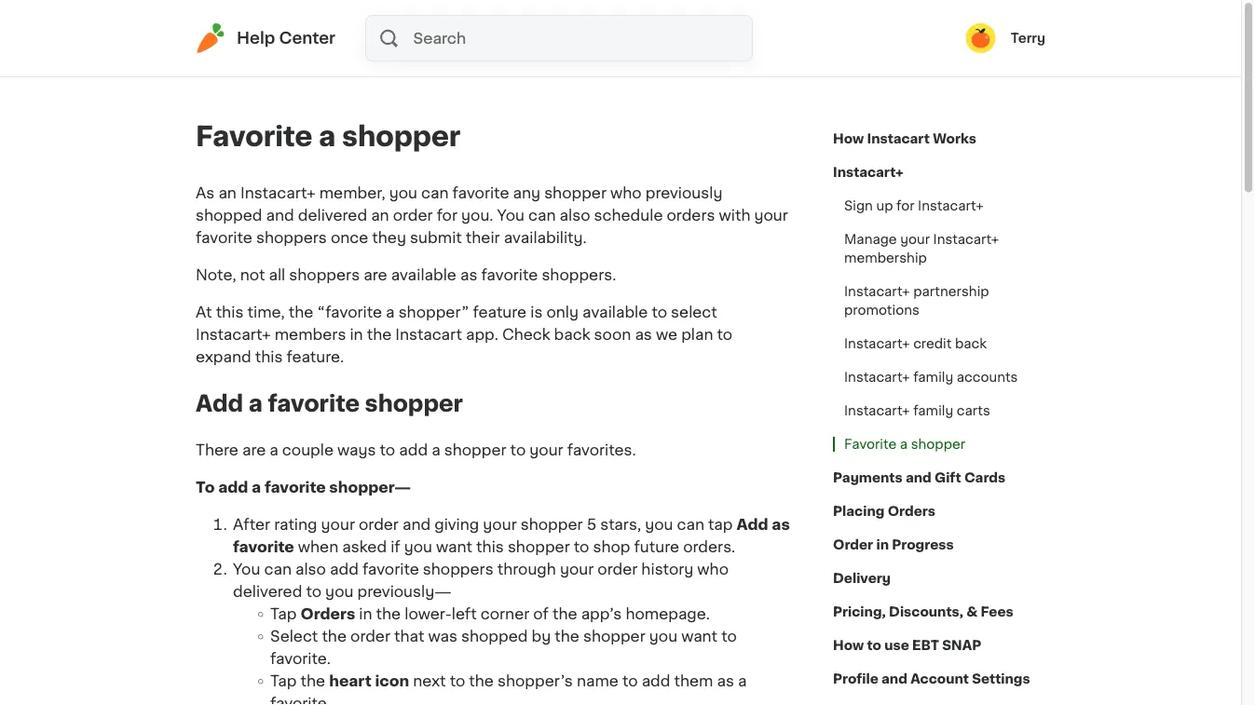 Task type: locate. For each thing, give the bounding box(es) containing it.
at
[[196, 305, 212, 320]]

all
[[269, 268, 286, 283]]

as
[[196, 186, 215, 200]]

0 vertical spatial favorite a shopper
[[196, 124, 461, 150]]

want down giving
[[436, 540, 473, 555]]

time,
[[248, 305, 285, 320]]

1 horizontal spatial favorite
[[845, 438, 897, 451]]

instacart+ family accounts
[[845, 371, 1019, 384]]

favorite.
[[270, 652, 331, 667], [270, 696, 331, 706]]

shopper up through
[[508, 540, 570, 555]]

a down note, not all shoppers are available as favorite shoppers.
[[386, 305, 395, 320]]

2 family from the top
[[914, 405, 954, 418]]

shopper inside tap orders in the lower-left corner of the app's homepage. select the order that was shopped by the shopper you want to favorite.
[[584, 629, 646, 644]]

tap the heart icon
[[270, 674, 409, 689]]

this down time,
[[255, 350, 283, 365]]

family for carts
[[914, 405, 954, 418]]

0 vertical spatial also
[[560, 208, 591, 223]]

back inside "at this time, the "favorite a shopper" feature is only available to select instacart+ members in the instacart app. check back soon as we plan to expand this feature."
[[554, 327, 591, 342]]

sign up for instacart+ link
[[834, 189, 996, 223]]

0 vertical spatial in
[[350, 327, 363, 342]]

shopped down corner at the bottom left of the page
[[461, 629, 528, 644]]

discounts,
[[890, 606, 964, 619]]

an up they
[[371, 208, 389, 223]]

1 tap from the top
[[270, 607, 297, 622]]

app.
[[466, 327, 499, 342]]

a inside "at this time, the "favorite a shopper" feature is only available to select instacart+ members in the instacart app. check back soon as we plan to expand this feature."
[[386, 305, 395, 320]]

you down after
[[233, 562, 261, 577]]

0 horizontal spatial favorite
[[196, 124, 313, 150]]

1 how from the top
[[834, 132, 865, 145]]

available inside "at this time, the "favorite a shopper" feature is only available to select instacart+ members in the instacart app. check back soon as we plan to expand this feature."
[[583, 305, 648, 320]]

family inside instacart+ family carts link
[[914, 405, 954, 418]]

shopper right any
[[545, 186, 607, 200]]

2 vertical spatial shoppers
[[423, 562, 494, 577]]

your down sign up for instacart+ link
[[901, 233, 931, 246]]

1 horizontal spatial this
[[255, 350, 283, 365]]

1 vertical spatial shopped
[[461, 629, 528, 644]]

shopper—
[[329, 480, 411, 495]]

1 horizontal spatial want
[[682, 629, 718, 644]]

heart
[[329, 674, 372, 689]]

as left we at the top
[[635, 327, 653, 342]]

0 vertical spatial favorite.
[[270, 652, 331, 667]]

your up when
[[321, 517, 355, 532]]

add left them
[[642, 674, 671, 689]]

feature
[[473, 305, 527, 320]]

instacart+ up promotions
[[845, 285, 911, 298]]

in down "favorite
[[350, 327, 363, 342]]

1 vertical spatial favorite a shopper
[[845, 438, 966, 451]]

how to use ebt snap link
[[834, 629, 982, 663]]

instacart up instacart+ link
[[868, 132, 931, 145]]

orders up select
[[301, 607, 355, 622]]

your right "with"
[[755, 208, 789, 223]]

in right "order"
[[877, 539, 890, 552]]

orders
[[888, 505, 936, 518], [301, 607, 355, 622]]

back down only at left top
[[554, 327, 591, 342]]

shoppers down giving
[[423, 562, 494, 577]]

1 vertical spatial delivered
[[233, 584, 302, 599]]

0 vertical spatial family
[[914, 371, 954, 384]]

shoppers.
[[542, 268, 617, 283]]

partnership
[[914, 285, 990, 298]]

1 horizontal spatial orders
[[888, 505, 936, 518]]

0 vertical spatial who
[[611, 186, 642, 200]]

favorite up feature
[[482, 268, 538, 283]]

a inside next to the shopper's name to add them as a favorite.
[[739, 674, 747, 689]]

0 vertical spatial this
[[216, 305, 244, 320]]

for right up
[[897, 200, 915, 213]]

expand
[[196, 350, 251, 365]]

0 horizontal spatial an
[[219, 186, 237, 200]]

favorite up as
[[196, 124, 313, 150]]

1 vertical spatial want
[[682, 629, 718, 644]]

0 horizontal spatial want
[[436, 540, 473, 555]]

are
[[364, 268, 387, 283], [242, 443, 266, 458]]

order in progress link
[[834, 529, 954, 562]]

instacart+ down instacart+ credit back link
[[845, 371, 911, 384]]

1 horizontal spatial favorite a shopper
[[845, 438, 966, 451]]

orders for placing
[[888, 505, 936, 518]]

2 favorite. from the top
[[270, 696, 331, 706]]

you inside you can also add favorite shoppers through your order history who delivered to you previously—
[[233, 562, 261, 577]]

1 vertical spatial you
[[233, 562, 261, 577]]

order
[[834, 539, 874, 552]]

5
[[587, 517, 597, 532]]

1 horizontal spatial are
[[364, 268, 387, 283]]

as right them
[[718, 674, 735, 689]]

0 vertical spatial an
[[219, 186, 237, 200]]

terry
[[1011, 32, 1046, 45]]

add down asked
[[330, 562, 359, 577]]

couple
[[282, 443, 334, 458]]

who inside as an instacart+ member, you can favorite any shopper who previously shopped and delivered an order for you. you can also schedule orders with your favorite shoppers once they submit their availability.
[[611, 186, 642, 200]]

1 vertical spatial this
[[255, 350, 283, 365]]

your
[[755, 208, 789, 223], [901, 233, 931, 246], [530, 443, 564, 458], [321, 517, 355, 532], [483, 517, 517, 532], [560, 562, 594, 577]]

0 vertical spatial you
[[498, 208, 525, 223]]

user avatar image
[[967, 23, 996, 53]]

family for accounts
[[914, 371, 954, 384]]

as inside the add as favorite
[[772, 517, 790, 532]]

back up accounts
[[956, 338, 987, 351]]

1 family from the top
[[914, 371, 954, 384]]

family
[[914, 371, 954, 384], [914, 405, 954, 418]]

0 horizontal spatial available
[[391, 268, 457, 283]]

1 horizontal spatial an
[[371, 208, 389, 223]]

how instacart works link
[[834, 122, 977, 156]]

the right of
[[553, 607, 578, 622]]

favorite a shopper
[[196, 124, 461, 150], [845, 438, 966, 451]]

0 horizontal spatial you
[[233, 562, 261, 577]]

0 vertical spatial orders
[[888, 505, 936, 518]]

tap orders in the lower-left corner of the app's homepage. select the order that was shopped by the shopper you want to favorite.
[[270, 607, 737, 667]]

tap
[[270, 607, 297, 622], [270, 674, 297, 689]]

an right as
[[219, 186, 237, 200]]

tap down select
[[270, 674, 297, 689]]

a right them
[[739, 674, 747, 689]]

favorite up note,
[[196, 230, 253, 245]]

you down any
[[498, 208, 525, 223]]

favorite down after
[[233, 540, 294, 555]]

&
[[967, 606, 978, 619]]

1 vertical spatial available
[[583, 305, 648, 320]]

tap for tap the heart icon
[[270, 674, 297, 689]]

0 vertical spatial favorite
[[196, 124, 313, 150]]

instacart+
[[834, 166, 904, 179], [241, 186, 316, 200], [919, 200, 984, 213], [934, 233, 1000, 246], [845, 285, 911, 298], [196, 327, 271, 342], [845, 338, 911, 351], [845, 371, 911, 384], [845, 405, 911, 418]]

and up all
[[266, 208, 294, 223]]

instacart
[[868, 132, 931, 145], [396, 327, 462, 342]]

2 tap from the top
[[270, 674, 297, 689]]

delivered inside as an instacart+ member, you can favorite any shopper who previously shopped and delivered an order for you. you can also schedule orders with your favorite shoppers once they submit their availability.
[[298, 208, 367, 223]]

add right tap
[[737, 517, 769, 532]]

instacart+ right as
[[241, 186, 316, 200]]

stars,
[[601, 517, 642, 532]]

a down instacart+ family carts
[[901, 438, 908, 451]]

1 vertical spatial how
[[834, 640, 865, 653]]

0 vertical spatial add
[[196, 392, 244, 415]]

to right plan
[[718, 327, 733, 342]]

the inside next to the shopper's name to add them as a favorite.
[[469, 674, 494, 689]]

how up instacart+ link
[[834, 132, 865, 145]]

left
[[452, 607, 477, 622]]

1 horizontal spatial available
[[583, 305, 648, 320]]

add up there
[[196, 392, 244, 415]]

this right at
[[216, 305, 244, 320]]

previously—
[[358, 584, 452, 599]]

favorite inside favorite a shopper link
[[845, 438, 897, 451]]

0 vertical spatial delivered
[[298, 208, 367, 223]]

0 horizontal spatial are
[[242, 443, 266, 458]]

1 horizontal spatial who
[[698, 562, 729, 577]]

to down 5
[[574, 540, 590, 555]]

you inside you can also add favorite shoppers through your order history who delivered to you previously—
[[326, 584, 354, 599]]

0 vertical spatial are
[[364, 268, 387, 283]]

1 vertical spatial also
[[296, 562, 326, 577]]

instacart+ up partnership in the right top of the page
[[934, 233, 1000, 246]]

instacart+ inside "at this time, the "favorite a shopper" feature is only available to select instacart+ members in the instacart app. check back soon as we plan to expand this feature."
[[196, 327, 271, 342]]

after rating your order and giving your shopper 5 stars, you can tap
[[233, 517, 737, 532]]

to down orders.
[[722, 629, 737, 644]]

you inside as an instacart+ member, you can favorite any shopper who previously shopped and delivered an order for you. you can also schedule orders with your favorite shoppers once they submit their availability.
[[389, 186, 418, 200]]

1 horizontal spatial also
[[560, 208, 591, 223]]

to up after rating your order and giving your shopper 5 stars, you can tap
[[511, 443, 526, 458]]

help center
[[237, 30, 336, 46]]

tap up select
[[270, 607, 297, 622]]

instacart+ inside manage your instacart+ membership
[[934, 233, 1000, 246]]

shopper
[[342, 124, 461, 150], [545, 186, 607, 200], [365, 392, 463, 415], [912, 438, 966, 451], [444, 443, 507, 458], [521, 517, 583, 532], [508, 540, 570, 555], [584, 629, 646, 644]]

at this time, the "favorite a shopper" feature is only available to select instacart+ members in the instacart app. check back soon as we plan to expand this feature.
[[196, 305, 733, 365]]

1 favorite. from the top
[[270, 652, 331, 667]]

the
[[289, 305, 314, 320], [367, 327, 392, 342], [376, 607, 401, 622], [553, 607, 578, 622], [322, 629, 347, 644], [555, 629, 580, 644], [301, 674, 326, 689], [469, 674, 494, 689]]

family down instacart+ family accounts link
[[914, 405, 954, 418]]

and inside as an instacart+ member, you can favorite any shopper who previously shopped and delivered an order for you. you can also schedule orders with your favorite shoppers once they submit their availability.
[[266, 208, 294, 223]]

add inside you can also add favorite shoppers through your order history who delivered to you previously—
[[330, 562, 359, 577]]

1 vertical spatial instacart
[[396, 327, 462, 342]]

how instacart works
[[834, 132, 977, 145]]

payments
[[834, 472, 903, 485]]

who
[[611, 186, 642, 200], [698, 562, 729, 577]]

0 horizontal spatial for
[[437, 208, 458, 223]]

1 horizontal spatial you
[[498, 208, 525, 223]]

after
[[233, 517, 271, 532]]

the right by on the left bottom
[[555, 629, 580, 644]]

shopper inside as an instacart+ member, you can favorite any shopper who previously shopped and delivered an order for you. you can also schedule orders with your favorite shoppers once they submit their availability.
[[545, 186, 607, 200]]

members
[[275, 327, 346, 342]]

you up future
[[645, 517, 674, 532]]

favorite. down select
[[270, 652, 331, 667]]

1 horizontal spatial add
[[737, 517, 769, 532]]

available up shopper"
[[391, 268, 457, 283]]

to up we at the top
[[652, 305, 668, 320]]

1 vertical spatial an
[[371, 208, 389, 223]]

note,
[[196, 268, 236, 283]]

orders down payments and gift cards
[[888, 505, 936, 518]]

and left gift
[[906, 472, 932, 485]]

also inside you can also add favorite shoppers through your order history who delivered to you previously—
[[296, 562, 326, 577]]

favorite a shopper down instacart+ family carts
[[845, 438, 966, 451]]

1 vertical spatial who
[[698, 562, 729, 577]]

order up 'submit'
[[393, 208, 433, 223]]

1 horizontal spatial for
[[897, 200, 915, 213]]

to down when
[[306, 584, 322, 599]]

your inside as an instacart+ member, you can favorite any shopper who previously shopped and delivered an order for you. you can also schedule orders with your favorite shoppers once they submit their availability.
[[755, 208, 789, 223]]

tap inside tap orders in the lower-left corner of the app's homepage. select the order that was shopped by the shopper you want to favorite.
[[270, 607, 297, 622]]

0 horizontal spatial who
[[611, 186, 642, 200]]

shoppers down once
[[289, 268, 360, 283]]

promotions
[[845, 304, 920, 317]]

2 horizontal spatial this
[[476, 540, 504, 555]]

shoppers inside you can also add favorite shoppers through your order history who delivered to you previously—
[[423, 562, 494, 577]]

0 vertical spatial tap
[[270, 607, 297, 622]]

and down 'use'
[[882, 673, 908, 686]]

schedule
[[595, 208, 663, 223]]

order inside you can also add favorite shoppers through your order history who delivered to you previously—
[[598, 562, 638, 577]]

placing
[[834, 505, 885, 518]]

add for as
[[737, 517, 769, 532]]

that
[[394, 629, 425, 644]]

1 vertical spatial favorite
[[845, 438, 897, 451]]

0 horizontal spatial shopped
[[196, 208, 262, 223]]

sign up for instacart+
[[845, 200, 984, 213]]

1 vertical spatial in
[[877, 539, 890, 552]]

as
[[461, 268, 478, 283], [635, 327, 653, 342], [772, 517, 790, 532], [718, 674, 735, 689]]

0 horizontal spatial also
[[296, 562, 326, 577]]

who down orders.
[[698, 562, 729, 577]]

1 vertical spatial shoppers
[[289, 268, 360, 283]]

how up profile
[[834, 640, 865, 653]]

to inside you can also add favorite shoppers through your order history who delivered to you previously—
[[306, 584, 322, 599]]

you down when
[[326, 584, 354, 599]]

also down when
[[296, 562, 326, 577]]

0 vertical spatial available
[[391, 268, 457, 283]]

center
[[279, 30, 336, 46]]

this down after rating your order and giving your shopper 5 stars, you can tap
[[476, 540, 504, 555]]

2 vertical spatial this
[[476, 540, 504, 555]]

you up they
[[389, 186, 418, 200]]

favorite inside you can also add favorite shoppers through your order history who delivered to you previously—
[[363, 562, 419, 577]]

select
[[270, 629, 318, 644]]

1 vertical spatial tap
[[270, 674, 297, 689]]

and
[[266, 208, 294, 223], [906, 472, 932, 485], [403, 517, 431, 532], [882, 673, 908, 686]]

there
[[196, 443, 239, 458]]

the down tap orders in the lower-left corner of the app's homepage. select the order that was shopped by the shopper you want to favorite.
[[469, 674, 494, 689]]

add inside the add as favorite
[[737, 517, 769, 532]]

as an instacart+ member, you can favorite any shopper who previously shopped and delivered an order for you. you can also schedule orders with your favorite shoppers once they submit their availability.
[[196, 186, 789, 245]]

if
[[391, 540, 401, 555]]

1 horizontal spatial shopped
[[461, 629, 528, 644]]

you down the homepage.
[[650, 629, 678, 644]]

to
[[196, 480, 215, 495]]

2 vertical spatial in
[[359, 607, 373, 622]]

orders for tap
[[301, 607, 355, 622]]

orders inside tap orders in the lower-left corner of the app's homepage. select the order that was shopped by the shopper you want to favorite.
[[301, 607, 355, 622]]

family down credit
[[914, 371, 954, 384]]

instacart inside "at this time, the "favorite a shopper" feature is only available to select instacart+ members in the instacart app. check back soon as we plan to expand this feature."
[[396, 327, 462, 342]]

shopped inside as an instacart+ member, you can favorite any shopper who previously shopped and delivered an order for you. you can also schedule orders with your favorite shoppers once they submit their availability.
[[196, 208, 262, 223]]

history
[[642, 562, 694, 577]]

manage your instacart+ membership link
[[834, 223, 1046, 275]]

0 vertical spatial instacart
[[868, 132, 931, 145]]

1 vertical spatial add
[[737, 517, 769, 532]]

who inside you can also add favorite shoppers through your order history who delivered to you previously—
[[698, 562, 729, 577]]

order left that
[[351, 629, 391, 644]]

0 horizontal spatial add
[[196, 392, 244, 415]]

instacart+ inside instacart+ partnership promotions
[[845, 285, 911, 298]]

0 horizontal spatial back
[[554, 327, 591, 342]]

1 vertical spatial favorite.
[[270, 696, 331, 706]]

as right tap
[[772, 517, 790, 532]]

want down the homepage.
[[682, 629, 718, 644]]

0 vertical spatial how
[[834, 132, 865, 145]]

instacart+ up expand
[[196, 327, 271, 342]]

instacart image
[[196, 23, 226, 53]]

1 vertical spatial family
[[914, 405, 954, 418]]

gift
[[935, 472, 962, 485]]

0 horizontal spatial orders
[[301, 607, 355, 622]]

the right select
[[322, 629, 347, 644]]

delivered up select
[[233, 584, 302, 599]]

you inside tap orders in the lower-left corner of the app's homepage. select the order that was shopped by the shopper you want to favorite.
[[650, 629, 678, 644]]

in
[[350, 327, 363, 342], [877, 539, 890, 552], [359, 607, 373, 622]]

0 vertical spatial shopped
[[196, 208, 262, 223]]

0 horizontal spatial instacart
[[396, 327, 462, 342]]

how for how instacart works
[[834, 132, 865, 145]]

how
[[834, 132, 865, 145], [834, 640, 865, 653]]

instacart+ family accounts link
[[834, 361, 1030, 394]]

family inside instacart+ family accounts link
[[914, 371, 954, 384]]

order down shop at the bottom of page
[[598, 562, 638, 577]]

also
[[560, 208, 591, 223], [296, 562, 326, 577]]

progress
[[893, 539, 954, 552]]

for up 'submit'
[[437, 208, 458, 223]]

accounts
[[957, 371, 1019, 384]]

available up soon
[[583, 305, 648, 320]]

0 horizontal spatial this
[[216, 305, 244, 320]]

2 how from the top
[[834, 640, 865, 653]]

0 vertical spatial shoppers
[[256, 230, 327, 245]]

snap
[[943, 640, 982, 653]]

available
[[391, 268, 457, 283], [583, 305, 648, 320]]

soon
[[595, 327, 632, 342]]

shopped down as
[[196, 208, 262, 223]]

1 vertical spatial orders
[[301, 607, 355, 622]]

your down shop at the bottom of page
[[560, 562, 594, 577]]

in inside "at this time, the "favorite a shopper" feature is only available to select instacart+ members in the instacart app. check back soon as we plan to expand this feature."
[[350, 327, 363, 342]]



Task type: describe. For each thing, give the bounding box(es) containing it.
instacart+ partnership promotions
[[845, 285, 990, 317]]

placing orders
[[834, 505, 936, 518]]

instacart+ inside as an instacart+ member, you can favorite any shopper who previously shopped and delivered an order for you. you can also schedule orders with your favorite shoppers once they submit their availability.
[[241, 186, 316, 200]]

only
[[547, 305, 579, 320]]

name
[[577, 674, 619, 689]]

was
[[428, 629, 458, 644]]

through
[[498, 562, 557, 577]]

a up after
[[252, 480, 261, 495]]

in inside tap orders in the lower-left corner of the app's homepage. select the order that was shopped by the shopper you want to favorite.
[[359, 607, 373, 622]]

shopped inside tap orders in the lower-left corner of the app's homepage. select the order that was shopped by the shopper you want to favorite.
[[461, 629, 528, 644]]

to add a favorite shopper—
[[196, 480, 411, 495]]

favorite up 'you.'
[[453, 186, 510, 200]]

a up giving
[[432, 443, 441, 458]]

and inside "link"
[[882, 673, 908, 686]]

order inside tap orders in the lower-left corner of the app's homepage. select the order that was shopped by the shopper you want to favorite.
[[351, 629, 391, 644]]

the down previously—
[[376, 607, 401, 622]]

favorite a shopper link
[[834, 428, 977, 462]]

terry link
[[967, 23, 1046, 53]]

shopper left 5
[[521, 517, 583, 532]]

0 vertical spatial want
[[436, 540, 473, 555]]

Search search field
[[412, 16, 752, 61]]

you right if at the left of page
[[404, 540, 433, 555]]

"favorite
[[317, 305, 382, 320]]

1 vertical spatial are
[[242, 443, 266, 458]]

tap for tap orders in the lower-left corner of the app's homepage. select the order that was shopped by the shopper you want to favorite.
[[270, 607, 297, 622]]

shop
[[593, 540, 631, 555]]

placing orders link
[[834, 495, 936, 529]]

how to use ebt snap
[[834, 640, 982, 653]]

to right next
[[450, 674, 466, 689]]

to inside tap orders in the lower-left corner of the app's homepage. select the order that was shopped by the shopper you want to favorite.
[[722, 629, 737, 644]]

use
[[885, 640, 910, 653]]

giving
[[435, 517, 479, 532]]

order up asked
[[359, 517, 399, 532]]

we
[[656, 327, 678, 342]]

to left 'use'
[[868, 640, 882, 653]]

with
[[719, 208, 751, 223]]

a up member,
[[319, 124, 336, 150]]

add for a
[[196, 392, 244, 415]]

want inside tap orders in the lower-left corner of the app's homepage. select the order that was shopped by the shopper you want to favorite.
[[682, 629, 718, 644]]

add right to
[[218, 480, 248, 495]]

add right ways
[[399, 443, 428, 458]]

instacart+ credit back
[[845, 338, 987, 351]]

your inside manage your instacart+ membership
[[901, 233, 931, 246]]

pricing, discounts, & fees link
[[834, 596, 1014, 629]]

shopper up after rating your order and giving your shopper 5 stars, you can tap
[[444, 443, 507, 458]]

shoppers inside as an instacart+ member, you can favorite any shopper who previously shopped and delivered an order for you. you can also schedule orders with your favorite shoppers once they submit their availability.
[[256, 230, 327, 245]]

asked
[[342, 540, 387, 555]]

you can also add favorite shoppers through your order history who delivered to you previously—
[[233, 562, 729, 599]]

plan
[[682, 327, 714, 342]]

is
[[531, 305, 543, 320]]

when
[[298, 540, 339, 555]]

profile
[[834, 673, 879, 686]]

fees
[[981, 606, 1014, 619]]

as inside next to the shopper's name to add them as a favorite.
[[718, 674, 735, 689]]

icon
[[375, 674, 409, 689]]

can up orders.
[[677, 517, 705, 532]]

ebt
[[913, 640, 940, 653]]

a down expand
[[249, 392, 263, 415]]

the down "favorite
[[367, 327, 392, 342]]

favorite up the rating
[[265, 480, 326, 495]]

and left giving
[[403, 517, 431, 532]]

instacart+ up favorite a shopper link in the right of the page
[[845, 405, 911, 418]]

profile and account settings
[[834, 673, 1031, 686]]

submit
[[410, 230, 462, 245]]

shopper up gift
[[912, 438, 966, 451]]

works
[[934, 132, 977, 145]]

shopper up member,
[[342, 124, 461, 150]]

up
[[877, 200, 894, 213]]

you.
[[462, 208, 494, 223]]

you inside as an instacart+ member, you can favorite any shopper who previously shopped and delivered an order for you. you can also schedule orders with your favorite shoppers once they submit their availability.
[[498, 208, 525, 223]]

shopper"
[[399, 305, 470, 320]]

your inside you can also add favorite shoppers through your order history who delivered to you previously—
[[560, 562, 594, 577]]

delivery link
[[834, 562, 891, 596]]

of
[[534, 607, 549, 622]]

the left heart at bottom left
[[301, 674, 326, 689]]

how for how to use ebt snap
[[834, 640, 865, 653]]

by
[[532, 629, 551, 644]]

orders.
[[684, 540, 736, 555]]

can up the availability.
[[529, 208, 556, 223]]

orders
[[667, 208, 716, 223]]

can up 'submit'
[[422, 186, 449, 200]]

manage your instacart+ membership
[[845, 233, 1000, 265]]

rating
[[274, 517, 317, 532]]

0 horizontal spatial favorite a shopper
[[196, 124, 461, 150]]

favorite. inside tap orders in the lower-left corner of the app's homepage. select the order that was shopped by the shopper you want to favorite.
[[270, 652, 331, 667]]

profile and account settings link
[[834, 663, 1031, 697]]

your up when asked if you want this shopper to shop future orders.
[[483, 517, 517, 532]]

your left favorites.
[[530, 443, 564, 458]]

credit
[[914, 338, 952, 351]]

them
[[675, 674, 714, 689]]

sign
[[845, 200, 874, 213]]

once
[[331, 230, 369, 245]]

ways
[[338, 443, 376, 458]]

for inside sign up for instacart+ link
[[897, 200, 915, 213]]

lower-
[[405, 607, 452, 622]]

payments and gift cards
[[834, 472, 1006, 485]]

homepage.
[[626, 607, 710, 622]]

add a favorite shopper
[[196, 392, 463, 415]]

add as favorite
[[233, 517, 790, 555]]

1 horizontal spatial back
[[956, 338, 987, 351]]

corner
[[481, 607, 530, 622]]

add inside next to the shopper's name to add them as a favorite.
[[642, 674, 671, 689]]

future
[[635, 540, 680, 555]]

for inside as an instacart+ member, you can favorite any shopper who previously shopped and delivered an order for you. you can also schedule orders with your favorite shoppers once they submit their availability.
[[437, 208, 458, 223]]

select
[[671, 305, 718, 320]]

order in progress
[[834, 539, 954, 552]]

feature.
[[287, 350, 344, 365]]

1 horizontal spatial instacart
[[868, 132, 931, 145]]

can inside you can also add favorite shoppers through your order history who delivered to you previously—
[[264, 562, 292, 577]]

as down their
[[461, 268, 478, 283]]

the up members
[[289, 305, 314, 320]]

favorite down feature.
[[268, 392, 360, 415]]

to right ways
[[380, 443, 396, 458]]

help center link
[[196, 23, 336, 53]]

there are a couple ways to add a shopper to your favorites.
[[196, 443, 637, 458]]

shopper's
[[498, 674, 573, 689]]

instacart+ down promotions
[[845, 338, 911, 351]]

check
[[503, 327, 551, 342]]

shopper up there are a couple ways to add a shopper to your favorites.
[[365, 392, 463, 415]]

carts
[[957, 405, 991, 418]]

order inside as an instacart+ member, you can favorite any shopper who previously shopped and delivered an order for you. you can also schedule orders with your favorite shoppers once they submit their availability.
[[393, 208, 433, 223]]

help
[[237, 30, 275, 46]]

note, not all shoppers are available as favorite shoppers.
[[196, 268, 617, 283]]

delivered inside you can also add favorite shoppers through your order history who delivered to you previously—
[[233, 584, 302, 599]]

instacart+ partnership promotions link
[[834, 275, 1046, 327]]

also inside as an instacart+ member, you can favorite any shopper who previously shopped and delivered an order for you. you can also schedule orders with your favorite shoppers once they submit their availability.
[[560, 208, 591, 223]]

account
[[911, 673, 970, 686]]

favorites.
[[568, 443, 637, 458]]

instacart+ up manage your instacart+ membership link
[[919, 200, 984, 213]]

instacart+ family carts
[[845, 405, 991, 418]]

to right name
[[623, 674, 638, 689]]

member,
[[320, 186, 386, 200]]

favorite. inside next to the shopper's name to add them as a favorite.
[[270, 696, 331, 706]]

settings
[[973, 673, 1031, 686]]

instacart+ family carts link
[[834, 394, 1002, 428]]

as inside "at this time, the "favorite a shopper" feature is only available to select instacart+ members in the instacart app. check back soon as we plan to expand this feature."
[[635, 327, 653, 342]]

favorite inside the add as favorite
[[233, 540, 294, 555]]

instacart+ up sign
[[834, 166, 904, 179]]

next
[[413, 674, 446, 689]]

a left couple
[[270, 443, 279, 458]]



Task type: vqa. For each thing, say whether or not it's contained in the screenshot.
All stores link at left top
no



